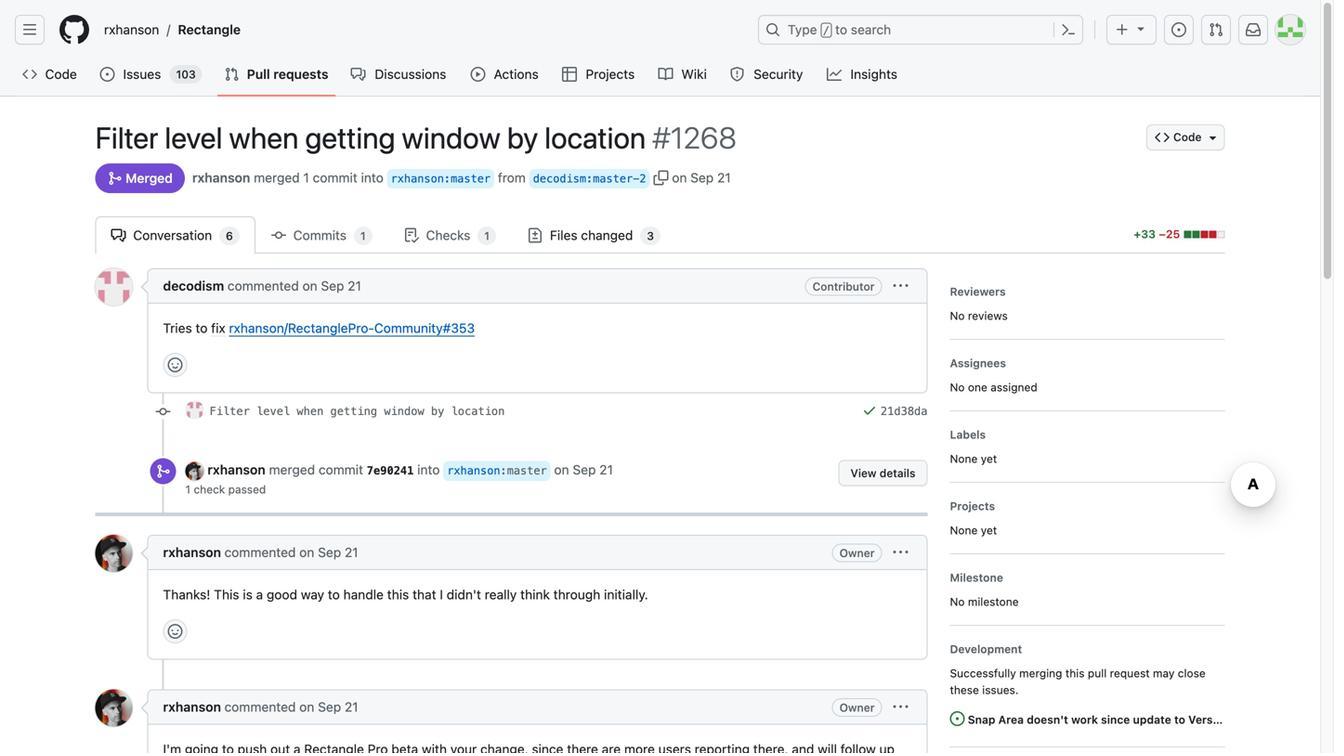 Task type: describe. For each thing, give the bounding box(es) containing it.
into for commit
[[361, 170, 384, 185]]

none yet for labels
[[950, 452, 997, 465]]

none yet for projects
[[950, 524, 997, 537]]

location for filter level when getting window by location #1268
[[545, 120, 646, 155]]

1 inside rxhanson merged commit 7e90241 into rxhanson : master on sep 21 1 check passed
[[185, 483, 191, 496]]

merged for commit
[[269, 462, 315, 478]]

none for projects
[[950, 524, 978, 537]]

decodism link
[[163, 278, 224, 294]]

may
[[1153, 667, 1175, 680]]

select projects element
[[950, 498, 1225, 539]]

copy image
[[654, 170, 669, 185]]

@decodism image
[[185, 401, 204, 419]]

comment discussion image inside discussions link
[[351, 67, 366, 82]]

fix
[[211, 321, 225, 336]]

1 right commits
[[360, 229, 366, 243]]

rxhanson link up passed at the bottom of the page
[[207, 462, 266, 478]]

milestone
[[968, 596, 1019, 609]]

filter level when getting window by location link
[[210, 405, 505, 418]]

sep inside rxhanson merged commit 7e90241 into rxhanson : master on sep 21 1 check passed
[[573, 462, 596, 478]]

21d38da link
[[881, 405, 928, 418]]

version
[[1189, 714, 1230, 727]]

tries
[[163, 321, 192, 336]]

shield image
[[730, 67, 745, 82]]

merged for 1
[[254, 170, 300, 185]]

command palette image
[[1061, 22, 1076, 37]]

to inside 'snap area doesn't work since update to version 3.0.9 (150)' link
[[1174, 714, 1186, 727]]

file diff image
[[528, 228, 543, 243]]

assignees
[[950, 357, 1006, 370]]

master for from
[[451, 172, 491, 185]]

work
[[1071, 714, 1098, 727]]

request
[[1110, 667, 1150, 680]]

reviews
[[968, 309, 1008, 322]]

filter level when getting window by location
[[210, 405, 505, 418]]

1 vertical spatial git merge image
[[156, 464, 170, 479]]

issues
[[123, 66, 161, 82]]

1 / 1 checks ok image
[[862, 403, 877, 418]]

7e90241 link
[[367, 462, 414, 478]]

insights link
[[819, 60, 906, 88]]

close
[[1178, 667, 1206, 680]]

2 horizontal spatial :
[[586, 172, 593, 185]]

by for filter level when getting window by location
[[431, 405, 444, 418]]

into for 7e90241
[[417, 462, 440, 478]]

details
[[880, 467, 916, 480]]

2
[[640, 172, 646, 185]]

area
[[999, 714, 1024, 727]]

doesn't
[[1027, 714, 1068, 727]]

2 rxhanson commented on sep 21 from the top
[[163, 700, 358, 715]]

2 owner from the top
[[840, 701, 875, 714]]

location for filter level when getting window by location
[[451, 405, 505, 418]]

on sep 21 link for decodism icon
[[302, 278, 361, 294]]

requests
[[273, 66, 328, 82]]

assigned
[[991, 381, 1038, 394]]

show options image for rxhanson commented on sep 21
[[893, 545, 908, 560]]

update
[[1133, 714, 1171, 727]]

changed
[[581, 228, 633, 243]]

rxhanson link up issues
[[97, 15, 167, 45]]

really
[[485, 587, 517, 602]]

triangle down image
[[1206, 130, 1220, 145]]

select milestones element
[[950, 570, 1225, 610]]

1 owner from the top
[[840, 547, 875, 560]]

rxhanson inside rxhanson / rectangle
[[104, 22, 159, 37]]

yet for labels
[[981, 452, 997, 465]]

on inside rxhanson merged commit 7e90241 into rxhanson : master on sep 21 1 check passed
[[554, 462, 569, 478]]

triangle down image
[[1134, 21, 1148, 36]]

handle
[[343, 587, 384, 602]]

on sep 21 link for middle "@rxhanson" image
[[299, 545, 358, 560]]

didn't
[[447, 587, 481, 602]]

when for filter level when getting window by location #1268
[[229, 120, 299, 155]]

code image
[[1155, 130, 1170, 145]]

view
[[851, 467, 877, 480]]

1 right checks
[[484, 229, 490, 243]]

+33
[[1134, 228, 1156, 241]]

add or remove reactions image
[[168, 358, 183, 373]]

rxhanson up 6
[[192, 170, 250, 185]]

wiki
[[681, 66, 707, 82]]

way
[[301, 587, 324, 602]]

that
[[413, 587, 436, 602]]

files changed
[[547, 228, 637, 243]]

rxhanson down add or remove reactions image
[[163, 700, 221, 715]]

is
[[243, 587, 253, 602]]

rxhanson up thanks!
[[163, 545, 221, 560]]

this pull request closes issue #353. element
[[211, 321, 225, 337]]

rxhanson/rectanglepro-community#353 link
[[229, 321, 475, 336]]

thanks! this is a good way to handle this that i didn't really think through initially.
[[163, 587, 648, 602]]

rxhanson merged commit 7e90241 into rxhanson : master on sep 21 1 check passed
[[185, 462, 613, 496]]

0 vertical spatial commit
[[313, 170, 357, 185]]

labels
[[950, 428, 986, 441]]

1 vertical spatial @rxhanson image
[[95, 535, 132, 572]]

master-
[[593, 172, 640, 185]]

thanks!
[[163, 587, 210, 602]]

actions
[[494, 66, 539, 82]]

rxhanson link up thanks!
[[163, 545, 221, 560]]

filter level when getting window by location #1268
[[95, 120, 737, 155]]

rxhanson link up 6
[[192, 168, 250, 187]]

snap area doesn't work since update to version 3.0.9 (150) link
[[950, 712, 1292, 728]]

no milestone
[[950, 596, 1019, 609]]

issues.
[[982, 684, 1019, 697]]

on sep 21
[[672, 170, 731, 185]]

0 vertical spatial @rxhanson image
[[185, 462, 204, 481]]

rxhanson/rectanglepro-
[[229, 321, 374, 336]]

level for filter level when getting window by location #1268
[[165, 120, 222, 155]]

conversation
[[130, 228, 216, 243]]

contributor
[[813, 280, 875, 293]]

rxhanson up passed at the bottom of the page
[[207, 462, 266, 478]]

yet for projects
[[981, 524, 997, 537]]

reviewers
[[950, 285, 1006, 298]]

merged
[[122, 170, 173, 186]]

no for no one assigned
[[950, 381, 965, 394]]

level for filter level when getting window by location
[[257, 405, 290, 418]]

milestone
[[950, 571, 1003, 584]]

view details button
[[839, 460, 928, 486]]

wiki link
[[651, 60, 715, 88]]

code image
[[22, 67, 37, 82]]

git pull request image
[[225, 67, 239, 82]]

open issue image
[[950, 712, 965, 727]]

+33 −25
[[1134, 228, 1183, 241]]

select reviewers element
[[950, 283, 1225, 324]]

this
[[214, 587, 239, 602]]

discussions
[[375, 66, 446, 82]]

rxhanson link down add or remove reactions image
[[163, 700, 221, 715]]

pull requests
[[247, 66, 328, 82]]

−25
[[1159, 228, 1180, 241]]



Task type: vqa. For each thing, say whether or not it's contained in the screenshot.
"Milestone"
yes



Task type: locate. For each thing, give the bounding box(es) containing it.
21 for on sep 21 link related to middle "@rxhanson" image
[[345, 545, 358, 560]]

plus image
[[1115, 22, 1130, 37]]

0 horizontal spatial level
[[165, 120, 222, 155]]

when down rxhanson/rectanglepro-
[[297, 405, 324, 418]]

2 vertical spatial commented
[[224, 700, 296, 715]]

/ right type on the top right
[[823, 24, 830, 37]]

projects inside select projects element
[[950, 500, 995, 513]]

#1268
[[652, 120, 737, 155]]

1
[[303, 170, 309, 185], [360, 229, 366, 243], [484, 229, 490, 243], [185, 483, 191, 496]]

add or remove reactions element down tries
[[163, 353, 187, 377]]

yet up milestone
[[981, 524, 997, 537]]

yet
[[981, 452, 997, 465], [981, 524, 997, 537]]

rxhanson merged 1 commit into rxhanson : master from decodism : master-2
[[192, 170, 646, 185]]

code right code icon in the left top of the page
[[45, 66, 77, 82]]

0 vertical spatial rxhanson commented on sep 21
[[163, 545, 358, 560]]

by up rxhanson merged commit 7e90241 into rxhanson : master on sep 21 1 check passed
[[431, 405, 444, 418]]

yet down labels
[[981, 452, 997, 465]]

2 no from the top
[[950, 381, 965, 394]]

passed
[[228, 483, 266, 496]]

0 vertical spatial yet
[[981, 452, 997, 465]]

1 yet from the top
[[981, 452, 997, 465]]

master inside rxhanson merged 1 commit into rxhanson : master from decodism : master-2
[[451, 172, 491, 185]]

21 for the bottommost "@rxhanson" image's on sep 21 link
[[345, 700, 358, 715]]

into
[[361, 170, 384, 185], [417, 462, 440, 478]]

/ inside rxhanson / rectangle
[[167, 22, 170, 37]]

: for from
[[444, 172, 451, 185]]

1 vertical spatial master
[[507, 465, 547, 478]]

pull
[[247, 66, 270, 82]]

1 horizontal spatial location
[[545, 120, 646, 155]]

0 horizontal spatial by
[[431, 405, 444, 418]]

none yet down labels
[[950, 452, 997, 465]]

yet inside select projects element
[[981, 524, 997, 537]]

through
[[553, 587, 601, 602]]

from
[[498, 170, 526, 185]]

none yet inside select projects element
[[950, 524, 997, 537]]

a
[[256, 587, 263, 602]]

0 vertical spatial none yet
[[950, 452, 997, 465]]

1 no from the top
[[950, 309, 965, 322]]

decodism up tries
[[163, 278, 224, 294]]

master inside rxhanson merged commit 7e90241 into rxhanson : master on sep 21 1 check passed
[[507, 465, 547, 478]]

this left that
[[387, 587, 409, 602]]

0 horizontal spatial comment discussion image
[[111, 228, 126, 243]]

1 horizontal spatial :
[[500, 465, 507, 478]]

1 show options image from the top
[[893, 279, 908, 294]]

projects right table icon
[[586, 66, 635, 82]]

0 vertical spatial issue opened image
[[1172, 22, 1186, 37]]

0 vertical spatial when
[[229, 120, 299, 155]]

rxhanson
[[104, 22, 159, 37], [192, 170, 250, 185], [391, 172, 444, 185], [207, 462, 266, 478], [447, 465, 500, 478], [163, 545, 221, 560], [163, 700, 221, 715]]

1 add or remove reactions element from the top
[[163, 353, 187, 377]]

owner down view
[[840, 547, 875, 560]]

tries to fix rxhanson/rectanglepro-community#353
[[163, 321, 475, 336]]

1 horizontal spatial level
[[257, 405, 290, 418]]

1 vertical spatial merged
[[269, 462, 315, 478]]

filter for filter level when getting window by location #1268
[[95, 120, 158, 155]]

level
[[165, 120, 222, 155], [257, 405, 290, 418]]

filter up merged
[[95, 120, 158, 155]]

0 vertical spatial window
[[402, 120, 501, 155]]

rxhanson up issues
[[104, 22, 159, 37]]

one
[[968, 381, 987, 394]]

rxhanson inside rxhanson merged 1 commit into rxhanson : master from decodism : master-2
[[391, 172, 444, 185]]

no left one
[[950, 381, 965, 394]]

add or remove reactions image
[[168, 624, 183, 639]]

0 horizontal spatial location
[[451, 405, 505, 418]]

no inside select assignees element
[[950, 381, 965, 394]]

decodism right from
[[533, 172, 586, 185]]

comment discussion image
[[351, 67, 366, 82], [111, 228, 126, 243]]

0 vertical spatial projects
[[586, 66, 635, 82]]

0 vertical spatial add or remove reactions element
[[163, 353, 187, 377]]

table image
[[562, 67, 577, 82]]

actions link
[[463, 60, 547, 88]]

to right update at the right of the page
[[1174, 714, 1186, 727]]

1 vertical spatial none
[[950, 524, 978, 537]]

1 vertical spatial owner
[[840, 701, 875, 714]]

window for filter level when getting window by location #1268
[[402, 120, 501, 155]]

owner left show options image
[[840, 701, 875, 714]]

1 vertical spatial git commit image
[[156, 405, 170, 419]]

0 vertical spatial owner
[[840, 547, 875, 560]]

filter
[[95, 120, 158, 155], [210, 405, 250, 418]]

1 horizontal spatial filter
[[210, 405, 250, 418]]

1 vertical spatial no
[[950, 381, 965, 394]]

commit up commits
[[313, 170, 357, 185]]

git commit image left the @decodism image
[[156, 405, 170, 419]]

0 vertical spatial decodism
[[533, 172, 586, 185]]

notifications image
[[1246, 22, 1261, 37]]

decodism image
[[95, 269, 132, 306]]

0 vertical spatial code
[[45, 66, 77, 82]]

7e90241
[[367, 465, 414, 478]]

issue opened image left git pull request icon at the right of page
[[1172, 22, 1186, 37]]

book image
[[658, 67, 673, 82]]

getting
[[305, 120, 395, 155], [330, 405, 377, 418]]

0 horizontal spatial filter
[[95, 120, 158, 155]]

projects inside projects link
[[586, 66, 635, 82]]

0 horizontal spatial code
[[45, 66, 77, 82]]

0 vertical spatial this
[[387, 587, 409, 602]]

decodism commented on sep 21
[[163, 278, 361, 294]]

getting for filter level when getting window by location #1268
[[305, 120, 395, 155]]

1 none yet from the top
[[950, 452, 997, 465]]

none yet up milestone
[[950, 524, 997, 537]]

1 vertical spatial none yet
[[950, 524, 997, 537]]

1 horizontal spatial this
[[1066, 667, 1085, 680]]

level right the @decodism image
[[257, 405, 290, 418]]

0 vertical spatial master
[[451, 172, 491, 185]]

commit inside rxhanson merged commit 7e90241 into rxhanson : master on sep 21 1 check passed
[[319, 462, 363, 478]]

0 vertical spatial into
[[361, 170, 384, 185]]

0 vertical spatial by
[[507, 120, 538, 155]]

no one assigned
[[950, 381, 1038, 394]]

getting up rxhanson merged 1 commit into rxhanson : master from decodism : master-2
[[305, 120, 395, 155]]

community#353
[[374, 321, 475, 336]]

this inside successfully merging this pull request may close these issues.
[[1066, 667, 1085, 680]]

when down pull at the left top of page
[[229, 120, 299, 155]]

none down labels
[[950, 452, 978, 465]]

comment discussion image left discussions on the top left of the page
[[351, 67, 366, 82]]

21 inside rxhanson merged commit 7e90241 into rxhanson : master on sep 21 1 check passed
[[599, 462, 613, 478]]

by for filter level when getting window by location #1268
[[507, 120, 538, 155]]

projects link
[[555, 60, 644, 88]]

level up merged
[[165, 120, 222, 155]]

1 vertical spatial into
[[417, 462, 440, 478]]

show options image right contributor
[[893, 279, 908, 294]]

0 vertical spatial location
[[545, 120, 646, 155]]

git pull request image
[[1209, 22, 1224, 37]]

i
[[440, 587, 443, 602]]

show options image down details
[[893, 545, 908, 560]]

search
[[851, 22, 891, 37]]

1 vertical spatial add or remove reactions element
[[163, 620, 187, 644]]

when for filter level when getting window by location
[[297, 405, 324, 418]]

1 vertical spatial getting
[[330, 405, 377, 418]]

code link
[[15, 60, 85, 88]]

comment discussion image up decodism icon
[[111, 228, 126, 243]]

/ for rxhanson
[[167, 22, 170, 37]]

pull
[[1088, 667, 1107, 680]]

none up milestone
[[950, 524, 978, 537]]

into down the filter level when getting window by location #1268
[[361, 170, 384, 185]]

add or remove reactions element
[[163, 353, 187, 377], [163, 620, 187, 644]]

1 vertical spatial comment discussion image
[[111, 228, 126, 243]]

0 vertical spatial show options image
[[893, 279, 908, 294]]

1 horizontal spatial projects
[[950, 500, 995, 513]]

0 horizontal spatial master
[[451, 172, 491, 185]]

merged up commits
[[254, 170, 300, 185]]

1 vertical spatial this
[[1066, 667, 1085, 680]]

0 vertical spatial comment discussion image
[[351, 67, 366, 82]]

successfully merging this pull request may close these issues.
[[950, 667, 1206, 697]]

rxhanson right 7e90241
[[447, 465, 500, 478]]

play image
[[470, 67, 485, 82]]

comment discussion image inside pull request tabs element
[[111, 228, 126, 243]]

1 vertical spatial level
[[257, 405, 290, 418]]

no inside select milestones element
[[950, 596, 965, 609]]

0 horizontal spatial projects
[[586, 66, 635, 82]]

1 vertical spatial issue opened image
[[100, 67, 115, 82]]

1 vertical spatial window
[[384, 405, 424, 418]]

1 up commits
[[303, 170, 309, 185]]

1 vertical spatial projects
[[950, 500, 995, 513]]

rxhanson down the filter level when getting window by location #1268
[[391, 172, 444, 185]]

0 horizontal spatial git merge image
[[107, 171, 122, 186]]

successfully
[[950, 667, 1016, 680]]

commit left the 7e90241 link
[[319, 462, 363, 478]]

issue opened image
[[1172, 22, 1186, 37], [100, 67, 115, 82]]

none for labels
[[950, 452, 978, 465]]

2 vertical spatial @rxhanson image
[[95, 690, 132, 727]]

merging
[[1019, 667, 1062, 680]]

1 vertical spatial code
[[1174, 131, 1202, 144]]

/
[[167, 22, 170, 37], [823, 24, 830, 37]]

2 none yet from the top
[[950, 524, 997, 537]]

1 horizontal spatial into
[[417, 462, 440, 478]]

1 vertical spatial by
[[431, 405, 444, 418]]

on sep 21 link
[[302, 278, 361, 294], [554, 462, 613, 478], [299, 545, 358, 560], [299, 700, 358, 715]]

0 vertical spatial getting
[[305, 120, 395, 155]]

0 vertical spatial none
[[950, 452, 978, 465]]

1 horizontal spatial git merge image
[[156, 464, 170, 479]]

1 vertical spatial show options image
[[893, 545, 908, 560]]

commits
[[290, 228, 350, 243]]

list
[[97, 15, 747, 45]]

this left pull
[[1066, 667, 1085, 680]]

1 vertical spatial rxhanson commented on sep 21
[[163, 700, 358, 715]]

projects up milestone
[[950, 500, 995, 513]]

window for filter level when getting window by location
[[384, 405, 424, 418]]

rectangle
[[178, 22, 241, 37]]

filter for filter level when getting window by location
[[210, 405, 250, 418]]

git commit image left commits
[[271, 228, 286, 243]]

/ left rectangle
[[167, 22, 170, 37]]

: inside rxhanson merged commit 7e90241 into rxhanson : master on sep 21 1 check passed
[[500, 465, 507, 478]]

link issues element
[[950, 641, 1292, 732]]

filter right the @decodism image
[[210, 405, 250, 418]]

0 horizontal spatial /
[[167, 22, 170, 37]]

security
[[754, 66, 803, 82]]

files
[[550, 228, 578, 243]]

add or remove reactions element down thanks!
[[163, 620, 187, 644]]

1 rxhanson commented on sep 21 from the top
[[163, 545, 358, 560]]

on
[[672, 170, 687, 185], [302, 278, 317, 294], [554, 462, 569, 478], [299, 545, 314, 560], [299, 700, 314, 715]]

1 horizontal spatial decodism
[[533, 172, 586, 185]]

no left reviews
[[950, 309, 965, 322]]

since
[[1101, 714, 1130, 727]]

0 horizontal spatial this
[[387, 587, 409, 602]]

1 vertical spatial commit
[[319, 462, 363, 478]]

graph image
[[827, 67, 842, 82]]

no for no reviews
[[950, 309, 965, 322]]

0 vertical spatial filter
[[95, 120, 158, 155]]

1 vertical spatial location
[[451, 405, 505, 418]]

1 horizontal spatial by
[[507, 120, 538, 155]]

1 vertical spatial filter
[[210, 405, 250, 418]]

/ for type
[[823, 24, 830, 37]]

decodism inside rxhanson merged 1 commit into rxhanson : master from decodism : master-2
[[533, 172, 586, 185]]

code inside code link
[[45, 66, 77, 82]]

1 left the check
[[185, 483, 191, 496]]

0 horizontal spatial :
[[444, 172, 451, 185]]

issue opened image left issues
[[100, 67, 115, 82]]

good
[[267, 587, 297, 602]]

0 horizontal spatial into
[[361, 170, 384, 185]]

0 vertical spatial no
[[950, 309, 965, 322]]

show options image
[[893, 700, 908, 715]]

merged
[[254, 170, 300, 185], [269, 462, 315, 478]]

3.0.9
[[1233, 714, 1260, 727]]

/ inside type / to search
[[823, 24, 830, 37]]

git commit image
[[271, 228, 286, 243], [156, 405, 170, 419]]

to left fix
[[196, 321, 208, 336]]

code
[[45, 66, 77, 82], [1174, 131, 1202, 144]]

on sep 21 link for the bottommost "@rxhanson" image
[[299, 700, 358, 715]]

21 for decodism icon on sep 21 link
[[348, 278, 361, 294]]

103
[[176, 68, 196, 81]]

snap
[[968, 714, 996, 727]]

none
[[950, 452, 978, 465], [950, 524, 978, 537]]

master for on
[[507, 465, 547, 478]]

no for no milestone
[[950, 596, 965, 609]]

: for on
[[500, 465, 507, 478]]

decodism
[[533, 172, 586, 185], [163, 278, 224, 294]]

1 vertical spatial when
[[297, 405, 324, 418]]

show options image for decodism commented on sep 21
[[893, 279, 908, 294]]

none yet
[[950, 452, 997, 465], [950, 524, 997, 537]]

1 vertical spatial decodism
[[163, 278, 224, 294]]

to left search
[[835, 22, 847, 37]]

by up from
[[507, 120, 538, 155]]

homepage image
[[59, 15, 89, 45]]

1 vertical spatial yet
[[981, 524, 997, 537]]

2 show options image from the top
[[893, 545, 908, 560]]

2 vertical spatial no
[[950, 596, 965, 609]]

think
[[520, 587, 550, 602]]

check
[[194, 483, 225, 496]]

rxhanson commented on sep 21
[[163, 545, 358, 560], [163, 700, 358, 715]]

1 horizontal spatial master
[[507, 465, 547, 478]]

6
[[226, 229, 233, 243]]

into inside rxhanson merged commit 7e90241 into rxhanson : master on sep 21 1 check passed
[[417, 462, 440, 478]]

rxhanson / rectangle
[[104, 22, 241, 37]]

0 vertical spatial level
[[165, 120, 222, 155]]

1 horizontal spatial code
[[1174, 131, 1202, 144]]

issue opened image for git pull request icon at the right of page
[[1172, 22, 1186, 37]]

1 vertical spatial commented
[[224, 545, 296, 560]]

getting for filter level when getting window by location
[[330, 405, 377, 418]]

21d38da
[[881, 405, 928, 418]]

0 horizontal spatial issue opened image
[[100, 67, 115, 82]]

merged down filter level when getting window by location 'link' on the left bottom of page
[[269, 462, 315, 478]]

code right code image
[[1174, 131, 1202, 144]]

no down milestone
[[950, 596, 965, 609]]

window up rxhanson merged 1 commit into rxhanson : master from decodism : master-2
[[402, 120, 501, 155]]

checklist image
[[404, 228, 419, 243]]

window up the 7e90241 link
[[384, 405, 424, 418]]

insights
[[851, 66, 898, 82]]

snap area doesn't work since update to version 3.0.9 (150)
[[965, 714, 1292, 727]]

2 none from the top
[[950, 524, 978, 537]]

0 vertical spatial git merge image
[[107, 171, 122, 186]]

none inside select projects element
[[950, 524, 978, 537]]

2 add or remove reactions element from the top
[[163, 620, 187, 644]]

no inside the select reviewers 'element'
[[950, 309, 965, 322]]

2 yet from the top
[[981, 524, 997, 537]]

0 horizontal spatial git commit image
[[156, 405, 170, 419]]

show options image
[[893, 279, 908, 294], [893, 545, 908, 560]]

@rxhanson image
[[185, 462, 204, 481], [95, 535, 132, 572], [95, 690, 132, 727]]

select assignees element
[[950, 355, 1225, 396]]

view details
[[851, 467, 916, 480]]

pull requests link
[[217, 60, 336, 88]]

git merge image
[[107, 171, 122, 186], [156, 464, 170, 479]]

into right the 7e90241 link
[[417, 462, 440, 478]]

1 horizontal spatial /
[[823, 24, 830, 37]]

3 no from the top
[[950, 596, 965, 609]]

pull request tabs element
[[95, 216, 1125, 254]]

checks
[[423, 228, 474, 243]]

0 vertical spatial commented
[[228, 278, 299, 294]]

1 none from the top
[[950, 452, 978, 465]]

list containing rxhanson / rectangle
[[97, 15, 747, 45]]

1 horizontal spatial issue opened image
[[1172, 22, 1186, 37]]

issue opened image for git pull request image
[[100, 67, 115, 82]]

type / to search
[[788, 22, 891, 37]]

no reviews
[[950, 309, 1008, 322]]

projects
[[586, 66, 635, 82], [950, 500, 995, 513]]

1 horizontal spatial git commit image
[[271, 228, 286, 243]]

merged inside rxhanson merged commit 7e90241 into rxhanson : master on sep 21 1 check passed
[[269, 462, 315, 478]]

to right the way
[[328, 587, 340, 602]]

0 vertical spatial git commit image
[[271, 228, 286, 243]]

getting up the 7e90241 link
[[330, 405, 377, 418]]

rectangle link
[[170, 15, 248, 45]]

0 vertical spatial merged
[[254, 170, 300, 185]]

0 horizontal spatial decodism
[[163, 278, 224, 294]]

1 horizontal spatial comment discussion image
[[351, 67, 366, 82]]

these
[[950, 684, 979, 697]]

initially.
[[604, 587, 648, 602]]

master
[[451, 172, 491, 185], [507, 465, 547, 478]]

location
[[545, 120, 646, 155], [451, 405, 505, 418]]

development
[[950, 643, 1022, 656]]

3
[[647, 229, 654, 243]]



